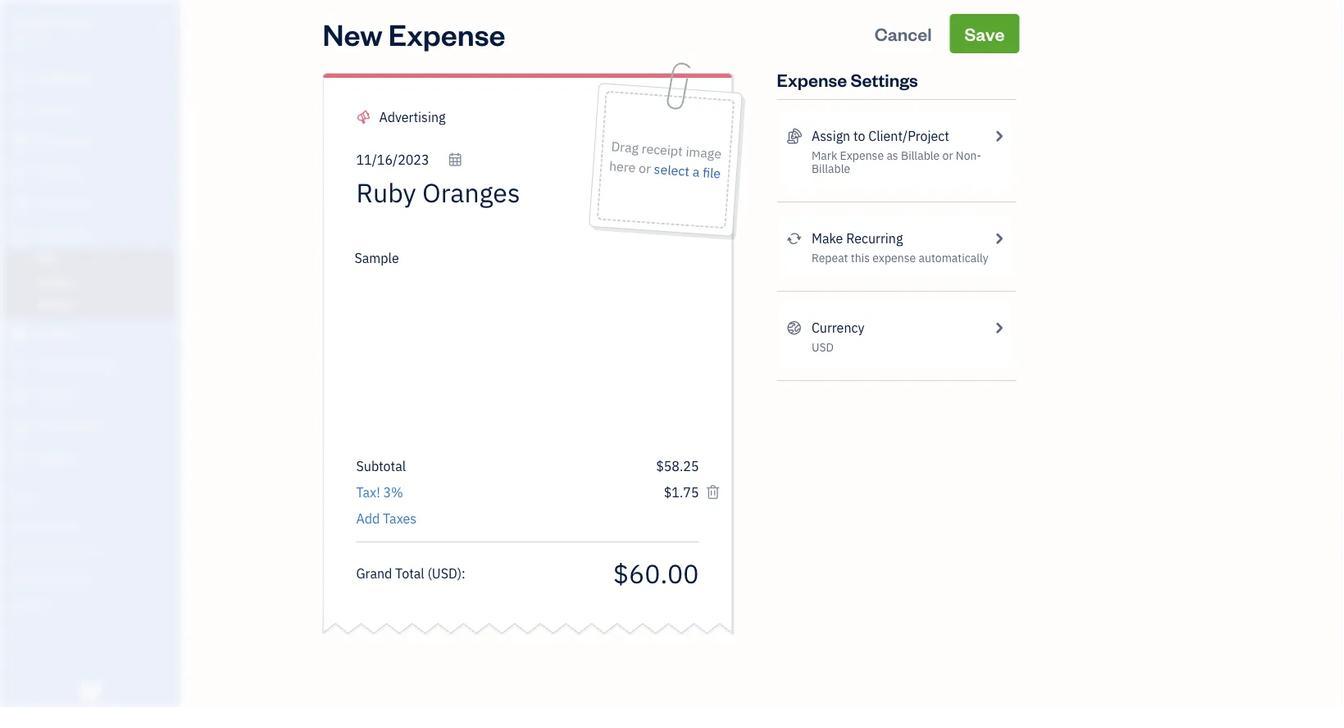 Task type: describe. For each thing, give the bounding box(es) containing it.
drag receipt image here or
[[609, 138, 722, 177]]

apps image
[[12, 493, 175, 506]]

%
[[391, 484, 403, 501]]

cancel
[[875, 22, 932, 45]]

subtotal
[[356, 458, 406, 475]]

(
[[428, 565, 432, 582]]

estimate image
[[11, 134, 30, 150]]

money image
[[11, 389, 30, 405]]

save
[[965, 22, 1005, 45]]

1 horizontal spatial usd
[[812, 340, 834, 355]]

expense
[[873, 251, 916, 266]]

grand
[[356, 565, 392, 582]]

owner
[[13, 33, 43, 46]]

save button
[[950, 14, 1020, 53]]

assign to client/project
[[812, 128, 950, 145]]

delete tax image
[[706, 483, 721, 503]]

assign
[[812, 128, 851, 145]]

dashboard image
[[11, 71, 30, 88]]

timer image
[[11, 358, 30, 374]]

recurring
[[846, 230, 903, 247]]

repeat
[[812, 251, 848, 266]]

invoice image
[[11, 165, 30, 181]]

select a file button
[[653, 159, 722, 183]]

currency
[[812, 319, 865, 337]]

repeat this expense automatically
[[812, 251, 989, 266]]

select
[[653, 160, 690, 180]]

3
[[383, 484, 391, 501]]

taxes
[[383, 510, 417, 528]]

add taxes
[[356, 510, 417, 528]]

chevronright image for currency
[[992, 318, 1007, 338]]

expensesrebilling image
[[787, 126, 802, 146]]

main element
[[0, 0, 221, 708]]

mark expense as billable or non- billable
[[812, 148, 982, 176]]

refresh image
[[787, 229, 802, 248]]

ruby oranges owner
[[13, 14, 97, 46]]

ruby
[[13, 14, 44, 32]]

):
[[457, 565, 466, 582]]

Merchant text field
[[356, 176, 580, 209]]



Task type: locate. For each thing, give the bounding box(es) containing it.
chevronright image for make recurring
[[992, 229, 1007, 248]]

chevronright image
[[992, 229, 1007, 248], [992, 318, 1007, 338]]

billable
[[901, 148, 940, 163], [812, 161, 851, 176]]

non-
[[956, 148, 982, 163]]

client/project
[[869, 128, 950, 145]]

usd down currency
[[812, 340, 834, 355]]

1 chevronright image from the top
[[992, 229, 1007, 248]]

this
[[851, 251, 870, 266]]

1 horizontal spatial or
[[943, 148, 953, 163]]

project image
[[11, 326, 30, 343]]

items and services image
[[12, 545, 175, 558]]

payment image
[[11, 196, 30, 212]]

1 horizontal spatial billable
[[901, 148, 940, 163]]

0 vertical spatial expense
[[389, 14, 506, 53]]

report image
[[11, 451, 30, 467]]

team members image
[[12, 519, 175, 532]]

total
[[395, 565, 425, 582]]

file
[[702, 164, 721, 182]]

image
[[685, 143, 722, 163]]

settings image
[[12, 598, 175, 611]]

or left non-
[[943, 148, 953, 163]]

chart image
[[11, 420, 30, 436]]

freshbooks image
[[77, 681, 103, 701]]

1 vertical spatial chevronright image
[[992, 318, 1007, 338]]

mark
[[812, 148, 837, 163]]

Date in MM/DD/YYYY format text field
[[356, 151, 463, 169]]

expense
[[389, 14, 506, 53], [777, 68, 847, 91], [840, 148, 884, 163]]

client image
[[11, 103, 30, 119]]

or for drag receipt image here or
[[638, 159, 652, 177]]

expense for new expense
[[389, 14, 506, 53]]

make recurring
[[812, 230, 903, 247]]

0 vertical spatial chevronright image
[[992, 229, 1007, 248]]

0 horizontal spatial usd
[[432, 565, 457, 582]]

usd
[[812, 340, 834, 355], [432, 565, 457, 582]]

bank connections image
[[12, 572, 175, 585]]

automatically
[[919, 251, 989, 266]]

currencyandlanguage image
[[787, 318, 802, 338]]

grand total ( usd ):
[[356, 565, 466, 582]]

oranges
[[47, 14, 97, 32]]

Category text field
[[379, 107, 519, 127]]

add
[[356, 510, 380, 528]]

usd right total
[[432, 565, 457, 582]]

or inside mark expense as billable or non- billable
[[943, 148, 953, 163]]

new expense
[[323, 14, 506, 53]]

$58.25
[[656, 458, 699, 475]]

make
[[812, 230, 843, 247]]

Amount (USD) text field
[[663, 484, 699, 501]]

expense for mark expense as billable or non- billable
[[840, 148, 884, 163]]

receipt
[[641, 140, 683, 160]]

tax!
[[356, 484, 380, 501]]

or inside drag receipt image here or
[[638, 159, 652, 177]]

Amount (USD) text field
[[612, 556, 699, 591]]

or right here
[[638, 159, 652, 177]]

to
[[854, 128, 866, 145]]

or for mark expense as billable or non- billable
[[943, 148, 953, 163]]

new
[[323, 14, 383, 53]]

drag
[[611, 138, 639, 157]]

tax! 3 %
[[356, 484, 403, 501]]

expense inside mark expense as billable or non- billable
[[840, 148, 884, 163]]

settings
[[851, 68, 918, 91]]

0 horizontal spatial billable
[[812, 161, 851, 176]]

expense settings
[[777, 68, 918, 91]]

Description text field
[[348, 248, 691, 445]]

billable down "client/project"
[[901, 148, 940, 163]]

1 vertical spatial expense
[[777, 68, 847, 91]]

cancel button
[[860, 14, 947, 53]]

as
[[887, 148, 899, 163]]

billable down assign
[[812, 161, 851, 176]]

0 vertical spatial usd
[[812, 340, 834, 355]]

2 vertical spatial expense
[[840, 148, 884, 163]]

add taxes button
[[356, 509, 417, 529]]

select a file
[[653, 160, 721, 182]]

or
[[943, 148, 953, 163], [638, 159, 652, 177]]

expense image
[[11, 227, 30, 244]]

2 chevronright image from the top
[[992, 318, 1007, 338]]

0 horizontal spatial or
[[638, 159, 652, 177]]

here
[[609, 157, 636, 176]]

a
[[692, 163, 700, 181]]

chevronright image
[[992, 126, 1007, 146]]

1 vertical spatial usd
[[432, 565, 457, 582]]



Task type: vqa. For each thing, say whether or not it's contained in the screenshot.
Taxes
yes



